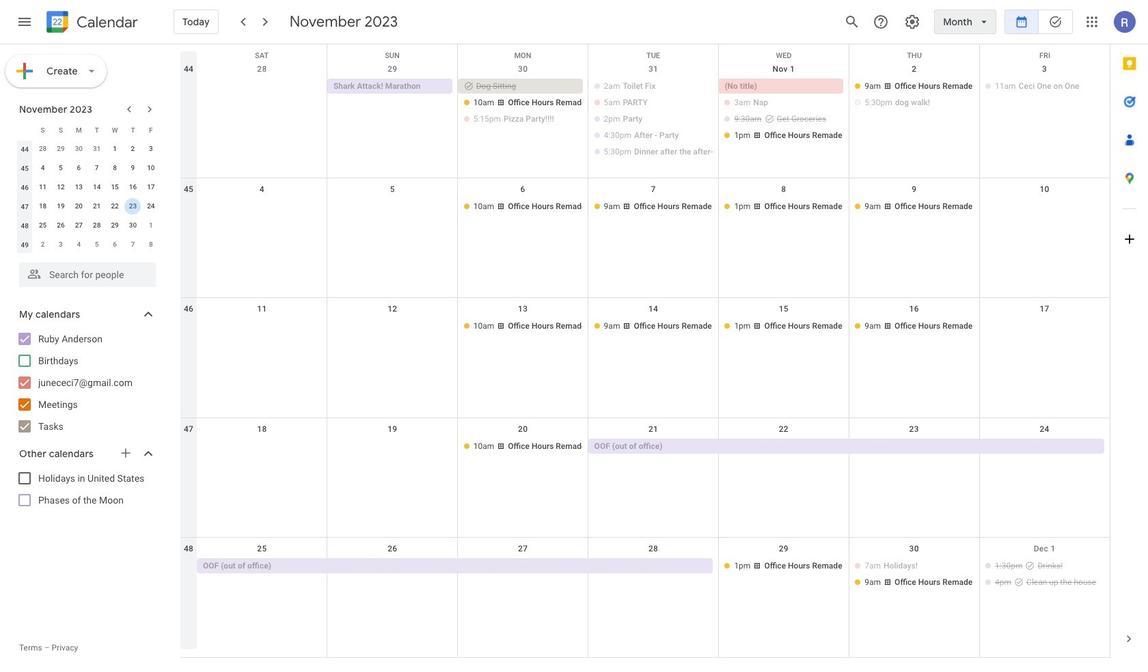 Task type: describe. For each thing, give the bounding box(es) containing it.
28 element
[[89, 217, 105, 234]]

22 element
[[107, 198, 123, 215]]

cell inside the november 2023 grid
[[124, 197, 142, 216]]

column header inside the november 2023 grid
[[16, 120, 34, 139]]

Search for people text field
[[27, 263, 148, 287]]

14 element
[[89, 179, 105, 196]]

november 2023 grid
[[13, 120, 160, 254]]

add other calendars image
[[119, 446, 133, 460]]

30 element
[[125, 217, 141, 234]]

october 31 element
[[89, 141, 105, 157]]

13 element
[[71, 179, 87, 196]]

7 element
[[89, 160, 105, 176]]

23 element
[[125, 198, 141, 215]]

26 element
[[53, 217, 69, 234]]

21 element
[[89, 198, 105, 215]]

main drawer image
[[16, 14, 33, 30]]

october 29 element
[[53, 141, 69, 157]]

11 element
[[35, 179, 51, 196]]

24 element
[[143, 198, 159, 215]]

december 4 element
[[71, 237, 87, 253]]

19 element
[[53, 198, 69, 215]]

8 element
[[107, 160, 123, 176]]

other calendars list
[[3, 468, 170, 511]]

29 element
[[107, 217, 123, 234]]

december 2 element
[[35, 237, 51, 253]]

15 element
[[107, 179, 123, 196]]

december 3 element
[[53, 237, 69, 253]]



Task type: vqa. For each thing, say whether or not it's contained in the screenshot.
SEARCH FOR PEOPLE TEXT BOX
yes



Task type: locate. For each thing, give the bounding box(es) containing it.
december 8 element
[[143, 237, 159, 253]]

calendar element
[[44, 8, 138, 38]]

6 element
[[71, 160, 87, 176]]

3 element
[[143, 141, 159, 157]]

settings menu image
[[905, 14, 921, 30]]

my calendars list
[[3, 328, 170, 438]]

20 element
[[71, 198, 87, 215]]

row group
[[16, 139, 160, 254]]

2 element
[[125, 141, 141, 157]]

9 element
[[125, 160, 141, 176]]

27 element
[[71, 217, 87, 234]]

tab list
[[1111, 44, 1149, 620]]

october 30 element
[[71, 141, 87, 157]]

october 28 element
[[35, 141, 51, 157]]

row group inside the november 2023 grid
[[16, 139, 160, 254]]

18 element
[[35, 198, 51, 215]]

row
[[181, 44, 1110, 65], [181, 58, 1110, 178], [16, 120, 160, 139], [16, 139, 160, 159], [16, 159, 160, 178], [16, 178, 160, 197], [181, 178, 1110, 298], [16, 197, 160, 216], [16, 216, 160, 235], [16, 235, 160, 254], [181, 298, 1110, 418], [181, 418, 1110, 538], [181, 538, 1110, 658]]

december 7 element
[[125, 237, 141, 253]]

4 element
[[35, 160, 51, 176]]

december 5 element
[[89, 237, 105, 253]]

december 1 element
[[143, 217, 159, 234]]

None search field
[[0, 257, 170, 287]]

grid
[[181, 44, 1110, 658]]

12 element
[[53, 179, 69, 196]]

heading
[[74, 14, 138, 30]]

column header
[[16, 120, 34, 139]]

december 6 element
[[107, 237, 123, 253]]

5 element
[[53, 160, 69, 176]]

17 element
[[143, 179, 159, 196]]

10 element
[[143, 160, 159, 176]]

heading inside calendar element
[[74, 14, 138, 30]]

cell
[[197, 79, 327, 161], [458, 79, 588, 161], [588, 79, 719, 161], [719, 79, 849, 161], [849, 79, 980, 161], [124, 197, 142, 216], [197, 199, 327, 215], [327, 199, 458, 215], [980, 199, 1110, 215], [197, 319, 327, 335], [327, 319, 458, 335], [980, 319, 1110, 335], [197, 439, 327, 455], [327, 439, 458, 455], [719, 439, 849, 455], [849, 439, 980, 455], [980, 439, 1110, 455], [327, 559, 458, 592], [458, 559, 588, 592], [588, 559, 719, 592], [849, 559, 980, 592], [980, 559, 1110, 592]]

1 element
[[107, 141, 123, 157]]

16 element
[[125, 179, 141, 196]]

25 element
[[35, 217, 51, 234]]



